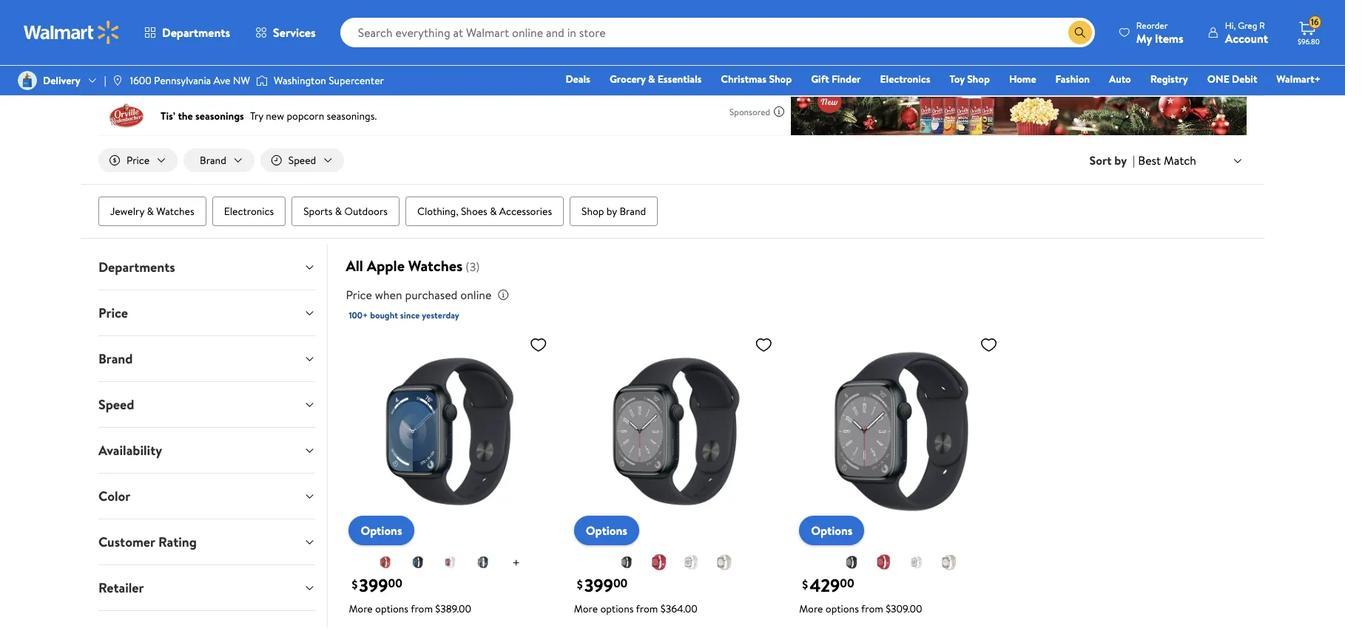 Task type: describe. For each thing, give the bounding box(es) containing it.
ave
[[214, 73, 230, 88]]

+
[[512, 554, 520, 573]]

washington
[[274, 73, 326, 88]]

best
[[1138, 152, 1161, 169]]

one debit link
[[1201, 71, 1264, 87]]

$ 399 00 for more options from $364.00
[[577, 574, 628, 599]]

pink image
[[442, 555, 460, 572]]

0 horizontal spatial shop
[[582, 204, 604, 219]]

add to favorites list, apple watch series 9 gps 41mm midnight aluminum case with midnight sport band - s/m image
[[530, 336, 547, 355]]

best match button
[[1135, 151, 1247, 170]]

jewelry & watches
[[110, 204, 194, 219]]

more options from $309.00
[[799, 603, 922, 618]]

departments tab
[[87, 245, 327, 290]]

from for $309.00
[[861, 603, 883, 618]]

1 vertical spatial price
[[346, 287, 372, 303]]

all
[[346, 256, 363, 276]]

items
[[1155, 30, 1184, 46]]

debit
[[1232, 72, 1258, 87]]

red image for 429
[[876, 555, 893, 572]]

$ 429 00
[[802, 574, 854, 599]]

price inside price 'tab'
[[98, 304, 128, 323]]

2 silver image from the left
[[908, 555, 926, 572]]

from for $389.00
[[411, 603, 433, 618]]

$364.00
[[661, 603, 698, 618]]

match
[[1164, 152, 1197, 169]]

supercenter
[[329, 73, 384, 88]]

& right shoes
[[490, 204, 497, 219]]

apple watch series 8 gps 45mm midnight aluminum case with midnight sport band - m/l image
[[799, 330, 1004, 535]]

walmart+ link
[[1270, 71, 1328, 87]]

more options from $389.00
[[349, 603, 471, 618]]

2 horizontal spatial brand
[[620, 204, 646, 219]]

jewelry
[[110, 204, 144, 219]]

add to favorites list, apple watch series 8 gps 41mm midnight aluminum case with midnight sport band - s/m image
[[755, 336, 773, 355]]

sort
[[1090, 152, 1112, 169]]

one debit
[[1207, 72, 1258, 87]]

since
[[400, 309, 420, 322]]

departments inside popup button
[[162, 24, 230, 41]]

clothing, shoes & accessories
[[417, 204, 552, 219]]

retailer button
[[87, 566, 327, 611]]

gift finder link
[[804, 71, 868, 87]]

by for shop
[[607, 204, 617, 219]]

16
[[1311, 16, 1319, 28]]

all apple watches (3)
[[346, 256, 480, 276]]

customer rating tab
[[87, 520, 327, 565]]

when
[[375, 287, 402, 303]]

price button for price 'tab'
[[87, 291, 327, 336]]

$ for more options from $309.00
[[802, 577, 808, 593]]

(product)red image
[[377, 555, 395, 572]]

retailer tab
[[87, 566, 327, 611]]

shop by brand
[[582, 204, 646, 219]]

brand for brand dropdown button in the sort and filter section element
[[200, 153, 226, 168]]

price button for sort and filter section element
[[98, 149, 178, 172]]

 image for washington supercenter
[[256, 73, 268, 88]]

reorder
[[1137, 19, 1168, 31]]

sort and filter section element
[[81, 137, 1265, 184]]

399 for more options from $389.00
[[359, 574, 388, 599]]

christmas shop
[[721, 72, 792, 87]]

search icon image
[[1074, 27, 1086, 38]]

delivery
[[43, 73, 80, 88]]

2 midnight image from the left
[[618, 555, 636, 572]]

starlight image for 429
[[941, 555, 959, 572]]

options for more options from $364.00
[[600, 603, 634, 618]]

grocery & essentials link
[[603, 71, 708, 87]]

speed inside sort and filter section element
[[288, 153, 316, 168]]

sports & outdoors link
[[292, 197, 400, 227]]

customer rating button
[[87, 520, 327, 565]]

1600
[[130, 73, 152, 88]]

deals link
[[559, 71, 597, 87]]

more for more options from $309.00
[[799, 603, 823, 618]]

Search search field
[[340, 18, 1095, 47]]

clothing, shoes & accessories link
[[406, 197, 564, 227]]

availability tab
[[87, 429, 327, 474]]

options for 429
[[811, 524, 853, 540]]

deals
[[566, 72, 590, 87]]

from for $364.00
[[636, 603, 658, 618]]

$309.00
[[886, 603, 922, 618]]

shoes
[[461, 204, 488, 219]]

100+
[[349, 309, 368, 322]]

0 vertical spatial |
[[104, 73, 106, 88]]

red image for 399
[[650, 555, 668, 572]]

1 options from the left
[[361, 524, 402, 540]]

legal information image
[[498, 289, 509, 301]]

auto
[[1109, 72, 1131, 87]]

availability
[[98, 442, 162, 460]]

washington supercenter
[[274, 73, 384, 88]]

brand button inside sort and filter section element
[[184, 149, 254, 172]]

 image for delivery
[[18, 71, 37, 90]]

apple
[[367, 256, 405, 276]]

customer rating
[[98, 534, 197, 552]]

1 silver image from the left
[[474, 555, 492, 572]]

departments inside dropdown button
[[98, 258, 175, 277]]

auto link
[[1103, 71, 1138, 87]]

nw
[[233, 73, 250, 88]]

essentials
[[658, 72, 702, 87]]

registry
[[1150, 72, 1188, 87]]

$ 399 00 for more options from $389.00
[[352, 574, 402, 599]]

color
[[98, 488, 130, 506]]

rating
[[158, 534, 197, 552]]

walmart image
[[24, 21, 120, 44]]

midnight image
[[843, 555, 861, 572]]

ad disclaimer and feedback for skylinedisplayad image
[[773, 106, 785, 118]]

+ button
[[500, 552, 532, 576]]

options for more options from $389.00
[[375, 603, 409, 618]]

00 for $309.00
[[840, 576, 854, 593]]



Task type: vqa. For each thing, say whether or not it's contained in the screenshot.
Apple Watch Series 8 GPS 41mm Midnight Aluminum Case with Midnight Sport Band - S/M image
yes



Task type: locate. For each thing, give the bounding box(es) containing it.
1 $ from the left
[[352, 577, 358, 593]]

silver image right pink icon
[[474, 555, 492, 572]]

grocery & essentials
[[610, 72, 702, 87]]

$ for more options from $389.00
[[352, 577, 358, 593]]

2 00 from the left
[[613, 576, 628, 593]]

sponsored
[[730, 105, 770, 118]]

1 vertical spatial electronics
[[224, 204, 274, 219]]

| inside sort and filter section element
[[1133, 152, 1135, 169]]

2 vertical spatial brand
[[98, 350, 133, 369]]

1 vertical spatial electronics link
[[212, 197, 286, 227]]

2 horizontal spatial from
[[861, 603, 883, 618]]

speed button inside sort and filter section element
[[260, 149, 344, 172]]

electronics link
[[874, 71, 937, 87], [212, 197, 286, 227]]

Walmart Site-Wide search field
[[340, 18, 1095, 47]]

midnight image
[[409, 555, 427, 572], [618, 555, 636, 572]]

0 horizontal spatial watches
[[156, 204, 194, 219]]

1 horizontal spatial more
[[574, 603, 598, 618]]

& for jewelry
[[147, 204, 154, 219]]

399
[[359, 574, 388, 599], [584, 574, 613, 599]]

from left $309.00
[[861, 603, 883, 618]]

0 horizontal spatial $ 399 00
[[352, 574, 402, 599]]

add to favorites list, apple watch series 8 gps 45mm midnight aluminum case with midnight sport band - m/l image
[[980, 336, 998, 355]]

1 horizontal spatial 399
[[584, 574, 613, 599]]

429
[[810, 574, 840, 599]]

by for sort
[[1115, 152, 1127, 169]]

0 vertical spatial electronics
[[880, 72, 931, 87]]

$ 399 00
[[352, 574, 402, 599], [577, 574, 628, 599]]

0 vertical spatial speed button
[[260, 149, 344, 172]]

0 horizontal spatial brand
[[98, 350, 133, 369]]

finder
[[832, 72, 861, 87]]

& right sports
[[335, 204, 342, 219]]

watches
[[156, 204, 194, 219], [408, 256, 463, 276]]

apple watch series 9 gps 41mm midnight aluminum case with midnight sport band - s/m image
[[349, 330, 553, 535]]

price button down departments dropdown button
[[87, 291, 327, 336]]

1 horizontal spatial watches
[[408, 256, 463, 276]]

1 horizontal spatial from
[[636, 603, 658, 618]]

electronics left sports
[[224, 204, 274, 219]]

brand inside tab
[[98, 350, 133, 369]]

services
[[273, 24, 316, 41]]

1 horizontal spatial electronics link
[[874, 71, 937, 87]]

2 $ from the left
[[577, 577, 583, 593]]

2 horizontal spatial more
[[799, 603, 823, 618]]

christmas
[[721, 72, 767, 87]]

399 up "more options from $364.00" on the bottom
[[584, 574, 613, 599]]

1 more from the left
[[349, 603, 373, 618]]

1 horizontal spatial brand
[[200, 153, 226, 168]]

watches right jewelry
[[156, 204, 194, 219]]

$ 399 00 up "more options from $364.00" on the bottom
[[577, 574, 628, 599]]

my
[[1137, 30, 1152, 46]]

0 horizontal spatial options link
[[349, 517, 414, 546]]

1 horizontal spatial $
[[577, 577, 583, 593]]

00 inside $ 429 00
[[840, 576, 854, 593]]

1 horizontal spatial options link
[[574, 517, 639, 546]]

by inside sort and filter section element
[[1115, 152, 1127, 169]]

3 more from the left
[[799, 603, 823, 618]]

yesterday
[[422, 309, 459, 322]]

00 up "more options from $364.00" on the bottom
[[613, 576, 628, 593]]

1 horizontal spatial |
[[1133, 152, 1135, 169]]

hi, greg r account
[[1225, 19, 1268, 46]]

brand for bottom brand dropdown button
[[98, 350, 133, 369]]

options down $ 429 00
[[826, 603, 859, 618]]

0 horizontal spatial 00
[[388, 576, 402, 593]]

& right jewelry
[[147, 204, 154, 219]]

speed
[[288, 153, 316, 168], [98, 396, 134, 414]]

1 399 from the left
[[359, 574, 388, 599]]

00 for $364.00
[[613, 576, 628, 593]]

christmas shop link
[[714, 71, 799, 87]]

2 $ 399 00 from the left
[[577, 574, 628, 599]]

2 horizontal spatial shop
[[967, 72, 990, 87]]

from left $364.00
[[636, 603, 658, 618]]

0 vertical spatial departments
[[162, 24, 230, 41]]

options down '(product)red' icon
[[375, 603, 409, 618]]

(3)
[[466, 259, 480, 275]]

0 vertical spatial by
[[1115, 152, 1127, 169]]

services button
[[243, 15, 328, 50]]

customer
[[98, 534, 155, 552]]

0 vertical spatial watches
[[156, 204, 194, 219]]

shop by brand link
[[570, 197, 658, 227]]

account
[[1225, 30, 1268, 46]]

1 red image from the left
[[650, 555, 668, 572]]

1 vertical spatial departments
[[98, 258, 175, 277]]

1 vertical spatial brand button
[[87, 337, 327, 382]]

0 vertical spatial brand
[[200, 153, 226, 168]]

r
[[1260, 19, 1265, 31]]

1 vertical spatial watches
[[408, 256, 463, 276]]

1 00 from the left
[[388, 576, 402, 593]]

& for grocery
[[648, 72, 655, 87]]

fashion
[[1056, 72, 1090, 87]]

2 horizontal spatial 00
[[840, 576, 854, 593]]

departments up 1600 pennsylvania ave nw
[[162, 24, 230, 41]]

sports
[[304, 204, 333, 219]]

 image left delivery
[[18, 71, 37, 90]]

$ left 429 at right bottom
[[802, 577, 808, 593]]

from left $389.00
[[411, 603, 433, 618]]

2 starlight image from the left
[[941, 555, 959, 572]]

brand inside sort and filter section element
[[200, 153, 226, 168]]

speed button up sports
[[260, 149, 344, 172]]

2 vertical spatial price
[[98, 304, 128, 323]]

electronics link left sports
[[212, 197, 286, 227]]

0 horizontal spatial speed
[[98, 396, 134, 414]]

2 horizontal spatial options
[[826, 603, 859, 618]]

0 vertical spatial price button
[[98, 149, 178, 172]]

$96.80
[[1298, 36, 1320, 47]]

1 vertical spatial speed
[[98, 396, 134, 414]]

departments button
[[132, 15, 243, 50]]

0 horizontal spatial $
[[352, 577, 358, 593]]

starlight image
[[716, 555, 733, 572], [941, 555, 959, 572]]

2 red image from the left
[[876, 555, 893, 572]]

watches for apple
[[408, 256, 463, 276]]

sports & outdoors
[[304, 204, 388, 219]]

color tab
[[87, 474, 327, 520]]

one
[[1207, 72, 1230, 87]]

shop right toy
[[967, 72, 990, 87]]

shop up ad disclaimer and feedback for skylinedisplayad image
[[769, 72, 792, 87]]

red image
[[650, 555, 668, 572], [876, 555, 893, 572]]

1 options link from the left
[[349, 517, 414, 546]]

 image
[[18, 71, 37, 90], [256, 73, 268, 88]]

sort by |
[[1090, 152, 1135, 169]]

options link for 429
[[799, 517, 865, 546]]

midnight image up "more options from $364.00" on the bottom
[[618, 555, 636, 572]]

| left the best
[[1133, 152, 1135, 169]]

1 horizontal spatial 00
[[613, 576, 628, 593]]

0 horizontal spatial 399
[[359, 574, 388, 599]]

$ up more options from $389.00
[[352, 577, 358, 593]]

electronics link left toy
[[874, 71, 937, 87]]

more for more options from $389.00
[[349, 603, 373, 618]]

greg
[[1238, 19, 1257, 31]]

0 vertical spatial brand button
[[184, 149, 254, 172]]

best match
[[1138, 152, 1197, 169]]

399 for more options from $364.00
[[584, 574, 613, 599]]

more for more options from $364.00
[[574, 603, 598, 618]]

1 midnight image from the left
[[409, 555, 427, 572]]

1 $ 399 00 from the left
[[352, 574, 402, 599]]

apple watch series 8 gps 41mm midnight aluminum case with midnight sport band - s/m image
[[574, 330, 779, 535]]

speed button up availability tab
[[87, 383, 327, 428]]

silver image
[[474, 555, 492, 572], [908, 555, 926, 572]]

home
[[1009, 72, 1036, 87]]

electronics
[[880, 72, 931, 87], [224, 204, 274, 219]]

0 horizontal spatial  image
[[18, 71, 37, 90]]

1 vertical spatial speed button
[[87, 383, 327, 428]]

price button inside sort and filter section element
[[98, 149, 178, 172]]

0 horizontal spatial options
[[375, 603, 409, 618]]

red image left silver image
[[650, 555, 668, 572]]

availability button
[[87, 429, 327, 474]]

shop
[[769, 72, 792, 87], [967, 72, 990, 87], [582, 204, 604, 219]]

1 horizontal spatial electronics
[[880, 72, 931, 87]]

color button
[[87, 474, 327, 520]]

$ up "more options from $364.00" on the bottom
[[577, 577, 583, 593]]

1 vertical spatial |
[[1133, 152, 1135, 169]]

retailer
[[98, 579, 144, 598]]

00 down '(product)red' icon
[[388, 576, 402, 593]]

3 00 from the left
[[840, 576, 854, 593]]

1 horizontal spatial options
[[600, 603, 634, 618]]

|
[[104, 73, 106, 88], [1133, 152, 1135, 169]]

1 vertical spatial by
[[607, 204, 617, 219]]

watches up the purchased
[[408, 256, 463, 276]]

options left $364.00
[[600, 603, 634, 618]]

1 options from the left
[[375, 603, 409, 618]]

& right grocery
[[648, 72, 655, 87]]

3 $ from the left
[[802, 577, 808, 593]]

1 horizontal spatial speed
[[288, 153, 316, 168]]

silver image
[[683, 555, 701, 572]]

speed up sports
[[288, 153, 316, 168]]

$ 399 00 down '(product)red' icon
[[352, 574, 402, 599]]

reorder my items
[[1137, 19, 1184, 46]]

0 horizontal spatial |
[[104, 73, 106, 88]]

speed button
[[260, 149, 344, 172], [87, 383, 327, 428]]

2 from from the left
[[636, 603, 658, 618]]

fashion link
[[1049, 71, 1097, 87]]

shop right accessories
[[582, 204, 604, 219]]

00
[[388, 576, 402, 593], [613, 576, 628, 593], [840, 576, 854, 593]]

speed inside speed tab
[[98, 396, 134, 414]]

100+ bought since yesterday
[[349, 309, 459, 322]]

1 vertical spatial price button
[[87, 291, 327, 336]]

walmart+
[[1277, 72, 1321, 87]]

1600 pennsylvania ave nw
[[130, 73, 250, 88]]

| left '1600' on the top of page
[[104, 73, 106, 88]]

0 horizontal spatial electronics link
[[212, 197, 286, 227]]

toy shop
[[950, 72, 990, 87]]

0 vertical spatial price
[[127, 153, 150, 168]]

brand tab
[[87, 337, 327, 382]]

departments down jewelry
[[98, 258, 175, 277]]

$ inside $ 429 00
[[802, 577, 808, 593]]

3 options from the left
[[811, 524, 853, 540]]

price
[[127, 153, 150, 168], [346, 287, 372, 303], [98, 304, 128, 323]]

purchased
[[405, 287, 458, 303]]

1 horizontal spatial by
[[1115, 152, 1127, 169]]

options for 399
[[586, 524, 627, 540]]

red image right midnight image
[[876, 555, 893, 572]]

more options from $364.00
[[574, 603, 698, 618]]

 image right nw
[[256, 73, 268, 88]]

3 options from the left
[[826, 603, 859, 618]]

hi,
[[1225, 19, 1236, 31]]

399 down '(product)red' icon
[[359, 574, 388, 599]]

2 horizontal spatial $
[[802, 577, 808, 593]]

0 horizontal spatial by
[[607, 204, 617, 219]]

gift finder
[[811, 72, 861, 87]]

00 for $389.00
[[388, 576, 402, 593]]

departments button
[[87, 245, 327, 290]]

watches for &
[[156, 204, 194, 219]]

outdoors
[[344, 204, 388, 219]]

1 horizontal spatial $ 399 00
[[577, 574, 628, 599]]

1 horizontal spatial midnight image
[[618, 555, 636, 572]]

0 vertical spatial speed
[[288, 153, 316, 168]]

1 horizontal spatial starlight image
[[941, 555, 959, 572]]

pennsylvania
[[154, 73, 211, 88]]

price inside sort and filter section element
[[127, 153, 150, 168]]

0 horizontal spatial from
[[411, 603, 433, 618]]

2 horizontal spatial options
[[811, 524, 853, 540]]

bought
[[370, 309, 398, 322]]

options link
[[349, 517, 414, 546], [574, 517, 639, 546], [799, 517, 865, 546]]

electronics left toy
[[880, 72, 931, 87]]

tab
[[87, 612, 327, 629]]

2 horizontal spatial options link
[[799, 517, 865, 546]]

accessories
[[499, 204, 552, 219]]

home link
[[1003, 71, 1043, 87]]

1 vertical spatial brand
[[620, 204, 646, 219]]

speed tab
[[87, 383, 327, 428]]

0 horizontal spatial silver image
[[474, 555, 492, 572]]

by
[[1115, 152, 1127, 169], [607, 204, 617, 219]]

watches inside jewelry & watches link
[[156, 204, 194, 219]]

options for more options from $309.00
[[826, 603, 859, 618]]

1 from from the left
[[411, 603, 433, 618]]

0 horizontal spatial midnight image
[[409, 555, 427, 572]]

speed up availability
[[98, 396, 134, 414]]

brand
[[200, 153, 226, 168], [620, 204, 646, 219], [98, 350, 133, 369]]

1 horizontal spatial shop
[[769, 72, 792, 87]]

0 horizontal spatial more
[[349, 603, 373, 618]]

0 horizontal spatial red image
[[650, 555, 668, 572]]

online
[[460, 287, 492, 303]]

midnight image left pink icon
[[409, 555, 427, 572]]

0 vertical spatial electronics link
[[874, 71, 937, 87]]

2 399 from the left
[[584, 574, 613, 599]]

1 horizontal spatial silver image
[[908, 555, 926, 572]]

grocery
[[610, 72, 646, 87]]

1 starlight image from the left
[[716, 555, 733, 572]]

 image
[[112, 75, 124, 87]]

options link for 399
[[574, 517, 639, 546]]

$389.00
[[435, 603, 471, 618]]

price tab
[[87, 291, 327, 336]]

2 options from the left
[[600, 603, 634, 618]]

toy
[[950, 72, 965, 87]]

0 horizontal spatial electronics
[[224, 204, 274, 219]]

shop for christmas shop
[[769, 72, 792, 87]]

2 more from the left
[[574, 603, 598, 618]]

1 horizontal spatial  image
[[256, 73, 268, 88]]

2 options link from the left
[[574, 517, 639, 546]]

1 horizontal spatial red image
[[876, 555, 893, 572]]

toy shop link
[[943, 71, 997, 87]]

1 horizontal spatial options
[[586, 524, 627, 540]]

starlight image for 399
[[716, 555, 733, 572]]

silver image up $309.00
[[908, 555, 926, 572]]

& for sports
[[335, 204, 342, 219]]

from
[[411, 603, 433, 618], [636, 603, 658, 618], [861, 603, 883, 618]]

0 horizontal spatial starlight image
[[716, 555, 733, 572]]

shop for toy shop
[[967, 72, 990, 87]]

price button up jewelry
[[98, 149, 178, 172]]

price when purchased online
[[346, 287, 492, 303]]

$ for more options from $364.00
[[577, 577, 583, 593]]

3 options link from the left
[[799, 517, 865, 546]]

3 from from the left
[[861, 603, 883, 618]]

gift
[[811, 72, 829, 87]]

0 horizontal spatial options
[[361, 524, 402, 540]]

jewelry & watches link
[[98, 197, 206, 227]]

00 down midnight image
[[840, 576, 854, 593]]

2 options from the left
[[586, 524, 627, 540]]



